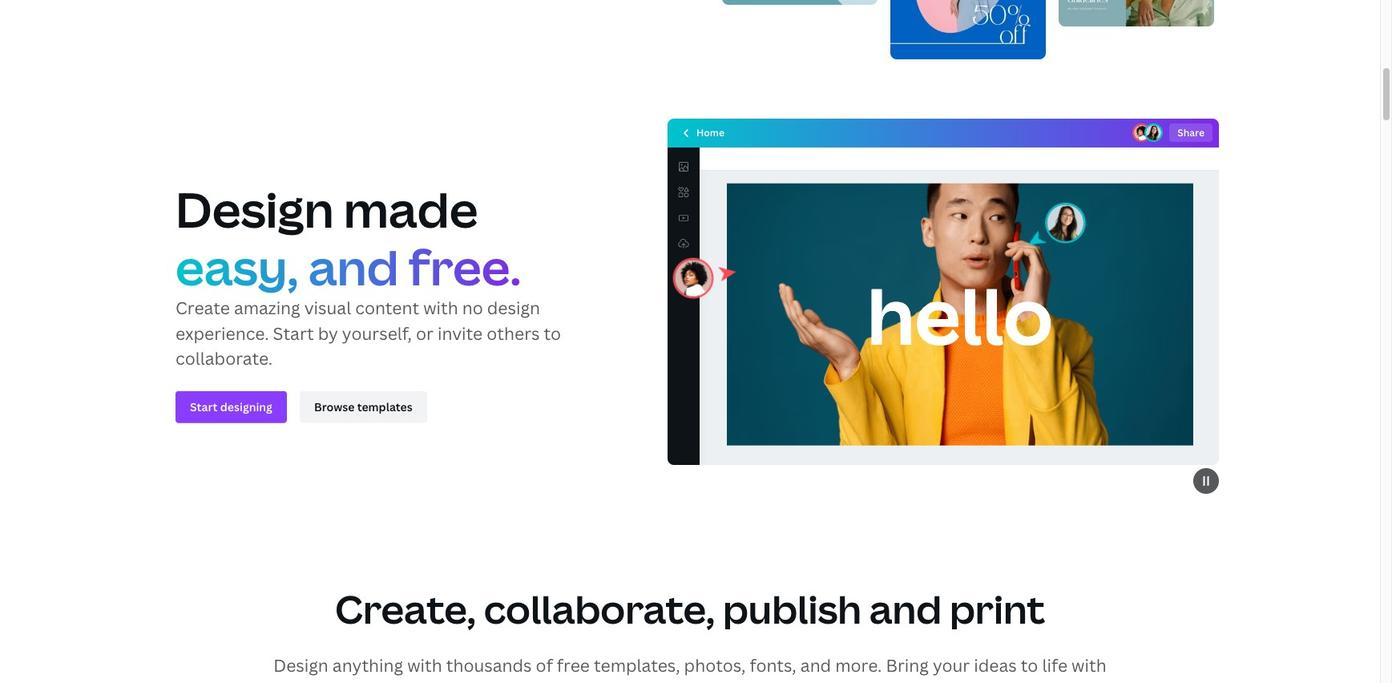Task type: locate. For each thing, give the bounding box(es) containing it.
create
[[176, 297, 230, 319]]

amazing
[[234, 297, 300, 319]]

and inside design made easy, and free. create amazing visual content with no design experience. start by yourself, or invite others to collaborate.
[[309, 234, 399, 300]]

anything
[[333, 654, 403, 677]]

1 horizontal spatial and
[[801, 654, 832, 677]]

design inside design anything with thousands of free templates, photos, fonts, and more. bring your ideas to life with canva's drag-and-drop editor. share designs easily, with a simple click.
[[274, 654, 329, 677]]

1 vertical spatial design
[[274, 654, 329, 677]]

easy,
[[176, 234, 299, 300]]

collaborate.
[[176, 347, 273, 370]]

editor.
[[596, 680, 648, 683]]

1 vertical spatial and
[[870, 583, 942, 635]]

publish
[[723, 583, 862, 635]]

1 horizontal spatial to
[[1022, 654, 1039, 677]]

design
[[176, 176, 334, 242], [274, 654, 329, 677]]

others
[[487, 322, 540, 344]]

of
[[536, 654, 553, 677]]

hello
[[868, 262, 1054, 367]]

to inside design made easy, and free. create amazing visual content with no design experience. start by yourself, or invite others to collaborate.
[[544, 322, 561, 344]]

2 horizontal spatial and
[[870, 583, 942, 635]]

drop
[[553, 680, 592, 683]]

0 horizontal spatial to
[[544, 322, 561, 344]]

to right others
[[544, 322, 561, 344]]

design for anything
[[274, 654, 329, 677]]

and
[[309, 234, 399, 300], [870, 583, 942, 635], [801, 654, 832, 677]]

2 vertical spatial and
[[801, 654, 832, 677]]

with right life
[[1072, 654, 1107, 677]]

to left life
[[1022, 654, 1039, 677]]

visual
[[304, 297, 351, 319]]

design anything with thousands of free templates, photos, fonts, and more. bring your ideas to life with canva's drag-and-drop editor. share designs easily, with a simple click.
[[274, 654, 1107, 683]]

and up bring
[[870, 583, 942, 635]]

with
[[424, 297, 458, 319], [407, 654, 442, 677], [1072, 654, 1107, 677], [822, 680, 857, 683]]

start
[[273, 322, 314, 344]]

with up canva's
[[407, 654, 442, 677]]

no
[[462, 297, 483, 319]]

create,
[[335, 583, 476, 635]]

0 vertical spatial and
[[309, 234, 399, 300]]

and inside design anything with thousands of free templates, photos, fonts, and more. bring your ideas to life with canva's drag-and-drop editor. share designs easily, with a simple click.
[[801, 654, 832, 677]]

share
[[652, 680, 699, 683]]

and up easily,
[[801, 654, 832, 677]]

thousands
[[446, 654, 532, 677]]

and up "yourself,"
[[309, 234, 399, 300]]

easily,
[[769, 680, 818, 683]]

collaborate,
[[484, 583, 715, 635]]

and for publish
[[870, 583, 942, 635]]

with up or
[[424, 297, 458, 319]]

invite
[[438, 322, 483, 344]]

0 horizontal spatial and
[[309, 234, 399, 300]]

design
[[487, 297, 540, 319]]

by
[[318, 322, 338, 344]]

yourself,
[[342, 322, 412, 344]]

design inside design made easy, and free. create amazing visual content with no design experience. start by yourself, or invite others to collaborate.
[[176, 176, 334, 242]]

1 vertical spatial to
[[1022, 654, 1039, 677]]

0 vertical spatial to
[[544, 322, 561, 344]]

0 vertical spatial design
[[176, 176, 334, 242]]

to
[[544, 322, 561, 344], [1022, 654, 1039, 677]]



Task type: vqa. For each thing, say whether or not it's contained in the screenshot.
Start your project inspired
no



Task type: describe. For each thing, give the bounding box(es) containing it.
create, collaborate, publish and print
[[335, 583, 1046, 635]]

life
[[1043, 654, 1068, 677]]

made
[[344, 176, 478, 242]]

with inside design made easy, and free. create amazing visual content with no design experience. start by yourself, or invite others to collaborate.
[[424, 297, 458, 319]]

to inside design anything with thousands of free templates, photos, fonts, and more. bring your ideas to life with canva's drag-and-drop editor. share designs easily, with a simple click.
[[1022, 654, 1039, 677]]

bring
[[887, 654, 929, 677]]

fonts,
[[750, 654, 797, 677]]

with down more.
[[822, 680, 857, 683]]

free
[[557, 654, 590, 677]]

designs
[[703, 680, 765, 683]]

canva's
[[407, 680, 470, 683]]

and-
[[516, 680, 553, 683]]

free.
[[409, 234, 521, 300]]

or
[[416, 322, 434, 344]]

and for easy,
[[309, 234, 399, 300]]

print
[[950, 583, 1046, 635]]

photos,
[[685, 654, 746, 677]]

design made easy, and free. create amazing visual content with no design experience. start by yourself, or invite others to collaborate.
[[176, 176, 561, 370]]

simple
[[875, 680, 929, 683]]

click.
[[933, 680, 974, 683]]

design for made
[[176, 176, 334, 242]]

experience.
[[176, 322, 269, 344]]

more.
[[836, 654, 882, 677]]

templates,
[[594, 654, 680, 677]]

a
[[861, 680, 871, 683]]

your
[[933, 654, 971, 677]]

ideas
[[975, 654, 1017, 677]]

content
[[355, 297, 419, 319]]

drag-
[[474, 680, 516, 683]]



